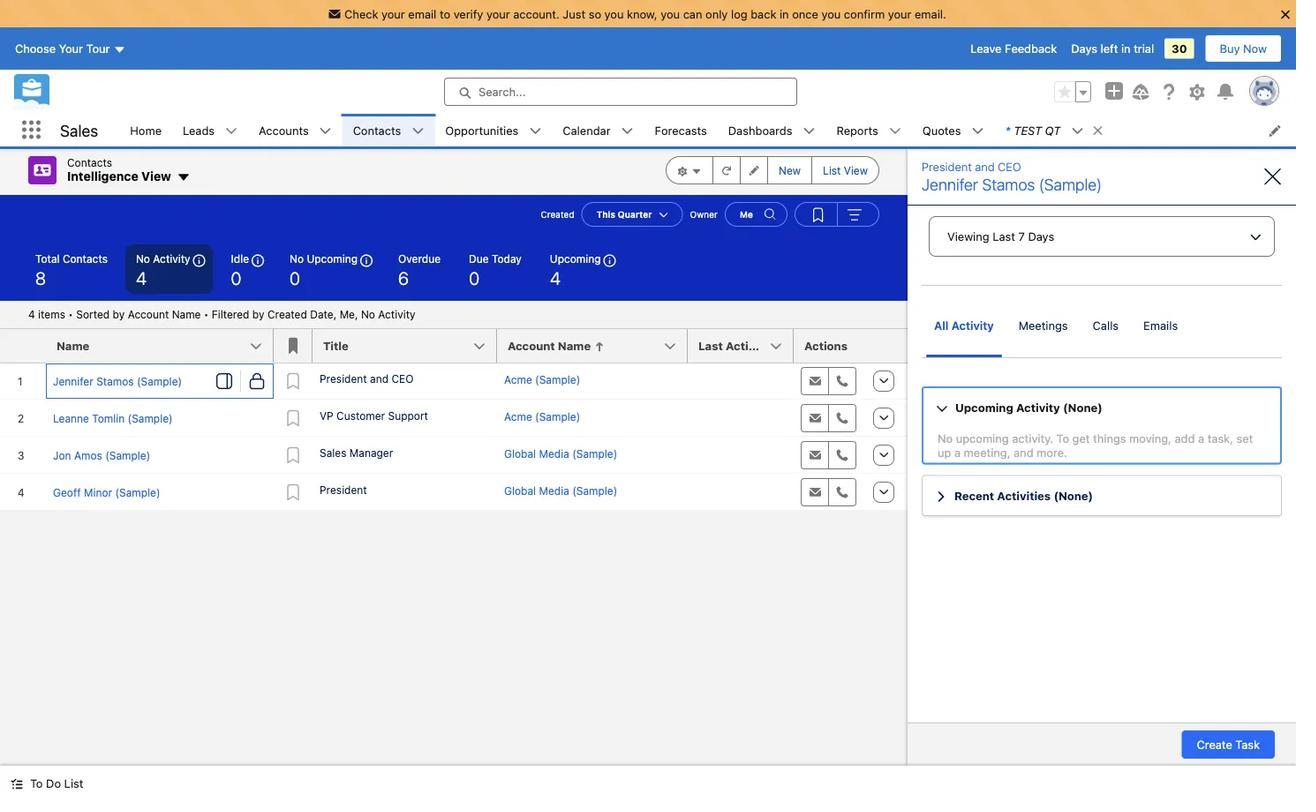 Task type: vqa. For each thing, say whether or not it's contained in the screenshot.
Check
yes



Task type: describe. For each thing, give the bounding box(es) containing it.
trial
[[1134, 42, 1154, 55]]

support
[[388, 410, 428, 422]]

leads list item
[[172, 114, 248, 147]]

* test qt
[[1006, 124, 1061, 137]]

action image
[[865, 329, 909, 363]]

to do list button
[[0, 767, 94, 802]]

reports link
[[826, 114, 889, 147]]

text default image inside account name button
[[595, 342, 605, 352]]

cell for and
[[688, 363, 794, 400]]

0 horizontal spatial 4
[[28, 309, 35, 321]]

quarter
[[618, 209, 652, 219]]

up
[[938, 446, 952, 459]]

dashboards link
[[718, 114, 803, 147]]

customer
[[337, 410, 385, 422]]

account name button
[[497, 329, 688, 363]]

Activity Date Range, Viewing Last 7 Days button
[[929, 216, 1275, 257]]

president for president and ceo
[[320, 373, 367, 385]]

due today 0
[[469, 253, 522, 288]]

check
[[345, 7, 378, 20]]

activity.
[[1012, 432, 1054, 445]]

president for president
[[320, 484, 367, 496]]

home
[[130, 124, 162, 137]]

me button
[[725, 202, 788, 227]]

2 you from the left
[[661, 7, 680, 20]]

4 for no activity
[[136, 268, 147, 288]]

leads
[[183, 124, 215, 137]]

leave
[[971, 42, 1002, 55]]

jennifer stamos (sample) link
[[922, 175, 1102, 194]]

leads link
[[172, 114, 225, 147]]

opportunities list item
[[435, 114, 552, 147]]

overdue
[[398, 253, 441, 265]]

text default image inside to do list button
[[11, 779, 23, 791]]

stamos
[[982, 175, 1035, 194]]

4 items • sorted by account name • filtered by created date, me, no activity status
[[28, 309, 416, 321]]

feedback
[[1005, 42, 1057, 55]]

vp customer support
[[320, 410, 428, 422]]

contacts inside list item
[[353, 124, 401, 137]]

last activity button
[[688, 329, 794, 363]]

last activity
[[699, 340, 770, 353]]

days inside viewing last 7 days button
[[1028, 230, 1055, 243]]

and for president and ceo
[[370, 373, 389, 385]]

1 vertical spatial text default image
[[177, 171, 191, 185]]

all activity
[[934, 319, 994, 332]]

2 vertical spatial group
[[795, 202, 880, 227]]

list inside to do list button
[[64, 778, 83, 791]]

last inside button
[[993, 230, 1016, 243]]

activity for upcoming activity (none)
[[1017, 401, 1061, 415]]

view for intelligence view
[[141, 169, 171, 184]]

actions cell
[[794, 329, 865, 364]]

text default image for contacts
[[412, 125, 424, 137]]

contacts inside total contacts 8
[[63, 253, 108, 265]]

key performance indicators group
[[0, 245, 908, 301]]

set
[[1237, 432, 1253, 445]]

text default image for leads
[[225, 125, 238, 137]]

2 by from the left
[[252, 309, 265, 321]]

to inside no upcoming activity. to get things moving, add a task, set up a meeting, and more.
[[1057, 432, 1070, 445]]

title
[[323, 340, 349, 353]]

to inside button
[[30, 778, 43, 791]]

calendar
[[563, 124, 611, 137]]

confirm
[[844, 7, 885, 20]]

0 for no upcoming
[[290, 268, 300, 288]]

this quarter button
[[582, 202, 683, 227]]

list view button
[[812, 156, 880, 185]]

account.
[[513, 7, 560, 20]]

sales for sales
[[60, 121, 98, 140]]

upcoming for upcoming activity (none)
[[956, 401, 1014, 415]]

search... button
[[444, 78, 798, 106]]

no for no upcoming
[[290, 253, 304, 265]]

calls button
[[1081, 314, 1131, 357]]

manager
[[350, 447, 393, 459]]

list item containing *
[[995, 114, 1112, 147]]

1 by from the left
[[113, 309, 125, 321]]

activity for all activity
[[952, 319, 994, 332]]

text default image for quotes
[[972, 125, 984, 137]]

(none) for recent activities (none)
[[1054, 489, 1094, 502]]

all
[[934, 319, 949, 332]]

president for president and ceo jennifer stamos (sample)
[[922, 160, 972, 174]]

0 horizontal spatial a
[[955, 446, 961, 459]]

all activity button
[[922, 314, 1007, 357]]

filtered
[[212, 309, 249, 321]]

1 you from the left
[[605, 7, 624, 20]]

30
[[1172, 42, 1187, 55]]

0 horizontal spatial in
[[780, 7, 789, 20]]

total contacts 8
[[35, 253, 108, 288]]

quotes
[[923, 124, 961, 137]]

text default image for opportunities
[[529, 125, 542, 137]]

vp
[[320, 410, 334, 422]]

to do list
[[30, 778, 83, 791]]

overdue 6
[[398, 253, 441, 288]]

choose
[[15, 42, 56, 55]]

email
[[408, 7, 437, 20]]

(sample)
[[1039, 175, 1102, 194]]

recent activities (none)
[[955, 489, 1094, 502]]

due
[[469, 253, 489, 265]]

0 for idle
[[231, 268, 242, 288]]

0 inside the due today 0
[[469, 268, 480, 288]]

2 your from the left
[[487, 7, 510, 20]]

to
[[440, 7, 451, 20]]

text default image for dashboards
[[803, 125, 816, 137]]

1 your from the left
[[382, 7, 405, 20]]

your
[[59, 42, 83, 55]]

action cell
[[865, 329, 909, 364]]

text default image for reports
[[889, 125, 902, 137]]

create
[[1197, 739, 1233, 752]]

and for president and ceo jennifer stamos (sample)
[[975, 160, 995, 174]]

opportunities
[[445, 124, 519, 137]]

accounts list item
[[248, 114, 342, 147]]

home link
[[119, 114, 172, 147]]

task,
[[1208, 432, 1234, 445]]

dashboards
[[728, 124, 793, 137]]

1 • from the left
[[68, 309, 73, 321]]

last activity cell
[[688, 329, 805, 364]]

list inside list view button
[[823, 164, 841, 177]]

today
[[492, 253, 522, 265]]

president and ceo
[[320, 373, 414, 385]]

activities
[[997, 489, 1051, 502]]

only
[[706, 7, 728, 20]]

account name
[[508, 340, 591, 353]]

group containing new
[[666, 156, 880, 185]]

no upcoming
[[290, 253, 358, 265]]

text default image inside accounts list item
[[319, 125, 332, 137]]

viewing last 7 days
[[948, 230, 1055, 243]]

4 items • sorted by account name • filtered by created date, me, no activity
[[28, 309, 416, 321]]

cell for manager
[[688, 437, 794, 474]]

emails button
[[1131, 314, 1191, 357]]

no upcoming activity. to get things moving, add a task, set up a meeting, and more.
[[938, 432, 1253, 459]]



Task type: locate. For each thing, give the bounding box(es) containing it.
and up vp customer support
[[370, 373, 389, 385]]

search...
[[479, 85, 526, 99]]

1 vertical spatial created
[[268, 309, 307, 321]]

0 horizontal spatial text default image
[[177, 171, 191, 185]]

(none)
[[1063, 401, 1103, 415], [1054, 489, 1094, 502]]

text default image down leads link
[[177, 171, 191, 185]]

grid containing name
[[0, 329, 909, 512]]

to up the more.
[[1057, 432, 1070, 445]]

text default image inside contacts list item
[[412, 125, 424, 137]]

0 vertical spatial days
[[1072, 42, 1098, 55]]

no inside no upcoming activity. to get things moving, add a task, set up a meeting, and more.
[[938, 432, 953, 445]]

accounts
[[259, 124, 309, 137]]

activity left the actions
[[726, 340, 770, 353]]

buy
[[1220, 42, 1240, 55]]

text default image
[[319, 125, 332, 137], [177, 171, 191, 185], [595, 342, 605, 352]]

1 vertical spatial contacts
[[67, 156, 112, 169]]

1 horizontal spatial list
[[823, 164, 841, 177]]

text default image inside quotes list item
[[972, 125, 984, 137]]

(none) for upcoming activity (none)
[[1063, 401, 1103, 415]]

group
[[1055, 81, 1092, 103], [666, 156, 880, 185], [795, 202, 880, 227]]

create task group
[[1182, 731, 1275, 759]]

upcoming activity (none) button
[[925, 400, 1280, 416]]

0 vertical spatial list
[[823, 164, 841, 177]]

4 right the due today 0 at the left
[[550, 268, 561, 288]]

account name cell
[[497, 329, 699, 364]]

2 horizontal spatial name
[[558, 340, 591, 353]]

idle
[[231, 253, 249, 265]]

0 vertical spatial to
[[1057, 432, 1070, 445]]

activity for last activity
[[726, 340, 770, 353]]

activity inside key performance indicators "group"
[[153, 253, 190, 265]]

1 horizontal spatial name
[[172, 309, 201, 321]]

1 vertical spatial sales
[[320, 447, 347, 459]]

view inside button
[[844, 164, 868, 177]]

meeting,
[[964, 446, 1011, 459]]

0 horizontal spatial ceo
[[392, 373, 414, 385]]

moving,
[[1130, 432, 1172, 445]]

president down sales manager
[[320, 484, 367, 496]]

2 0 from the left
[[290, 268, 300, 288]]

4 for upcoming
[[550, 268, 561, 288]]

0 horizontal spatial account
[[128, 309, 169, 321]]

last
[[993, 230, 1016, 243], [699, 340, 723, 353]]

check your email to verify your account. just so you know, you can only log back in once you confirm your email.
[[345, 7, 947, 20]]

1 horizontal spatial last
[[993, 230, 1016, 243]]

choose your tour
[[15, 42, 110, 55]]

created left this
[[541, 210, 575, 220]]

ceo up stamos
[[998, 160, 1022, 174]]

days
[[1072, 42, 1098, 55], [1028, 230, 1055, 243]]

created up important cell
[[268, 309, 307, 321]]

0 vertical spatial group
[[1055, 81, 1092, 103]]

meetings
[[1019, 319, 1068, 332]]

0 vertical spatial ceo
[[998, 160, 1022, 174]]

text default image for calendar
[[621, 125, 634, 137]]

0 horizontal spatial your
[[382, 7, 405, 20]]

1 horizontal spatial days
[[1072, 42, 1098, 55]]

3 your from the left
[[888, 7, 912, 20]]

upcoming up upcoming
[[956, 401, 1014, 415]]

2 cell from the top
[[688, 400, 794, 437]]

group up qt
[[1055, 81, 1092, 103]]

no up the up
[[938, 432, 953, 445]]

1 horizontal spatial your
[[487, 7, 510, 20]]

upcoming inside dropdown button
[[956, 401, 1014, 415]]

0 horizontal spatial by
[[113, 309, 125, 321]]

2 vertical spatial and
[[1014, 446, 1034, 459]]

0 vertical spatial president
[[922, 160, 972, 174]]

new button
[[768, 156, 813, 185]]

sales
[[60, 121, 98, 140], [320, 447, 347, 459]]

view down home
[[141, 169, 171, 184]]

0 horizontal spatial you
[[605, 7, 624, 20]]

text default image inside "reports" list item
[[889, 125, 902, 137]]

name cell
[[46, 329, 284, 364]]

0 vertical spatial contacts
[[353, 124, 401, 137]]

4 cell from the top
[[688, 474, 794, 511]]

1 horizontal spatial in
[[1122, 42, 1131, 55]]

president down 'title'
[[320, 373, 367, 385]]

0 down the no upcoming
[[290, 268, 300, 288]]

1 vertical spatial to
[[30, 778, 43, 791]]

intelligence
[[67, 169, 138, 184]]

once
[[792, 7, 819, 20]]

1 horizontal spatial •
[[204, 309, 209, 321]]

1 horizontal spatial account
[[508, 340, 555, 353]]

name button
[[46, 329, 274, 363]]

2 • from the left
[[204, 309, 209, 321]]

you right once
[[822, 7, 841, 20]]

actions
[[805, 340, 848, 353]]

1 horizontal spatial view
[[844, 164, 868, 177]]

name inside name button
[[57, 340, 89, 353]]

0 down "idle"
[[231, 268, 242, 288]]

2 horizontal spatial you
[[822, 7, 841, 20]]

row number image
[[0, 329, 46, 363]]

task
[[1236, 739, 1260, 752]]

sales manager
[[320, 447, 393, 459]]

• right the items
[[68, 309, 73, 321]]

tour
[[86, 42, 110, 55]]

quotes list item
[[912, 114, 995, 147]]

get
[[1073, 432, 1090, 445]]

0 horizontal spatial •
[[68, 309, 73, 321]]

to left do
[[30, 778, 43, 791]]

0 horizontal spatial upcoming
[[307, 253, 358, 265]]

know,
[[627, 7, 658, 20]]

1 0 from the left
[[231, 268, 242, 288]]

ceo inside grid
[[392, 373, 414, 385]]

1 vertical spatial ceo
[[392, 373, 414, 385]]

owner
[[690, 210, 718, 220]]

1 horizontal spatial 4
[[136, 268, 147, 288]]

8
[[35, 268, 46, 288]]

viewing
[[948, 230, 990, 243]]

reports list item
[[826, 114, 912, 147]]

0 vertical spatial last
[[993, 230, 1016, 243]]

1 horizontal spatial sales
[[320, 447, 347, 459]]

contacts up intelligence
[[67, 156, 112, 169]]

(none) inside dropdown button
[[1063, 401, 1103, 415]]

1 horizontal spatial 0
[[290, 268, 300, 288]]

upcoming down this
[[550, 253, 601, 265]]

you right so
[[605, 7, 624, 20]]

(none) inside "dropdown button"
[[1054, 489, 1094, 502]]

by right sorted
[[113, 309, 125, 321]]

create task
[[1197, 739, 1260, 752]]

dashboards list item
[[718, 114, 826, 147]]

1 horizontal spatial and
[[975, 160, 995, 174]]

sales for sales manager
[[320, 447, 347, 459]]

no for no upcoming activity. to get things moving, add a task, set up a meeting, and more.
[[938, 432, 953, 445]]

1 vertical spatial group
[[666, 156, 880, 185]]

more.
[[1037, 446, 1068, 459]]

0 vertical spatial account
[[128, 309, 169, 321]]

opportunities link
[[435, 114, 529, 147]]

no activity
[[136, 253, 190, 265]]

a
[[1199, 432, 1205, 445], [955, 446, 961, 459]]

president up jennifer
[[922, 160, 972, 174]]

list right do
[[64, 778, 83, 791]]

forecasts
[[655, 124, 707, 137]]

text default image inside opportunities list item
[[529, 125, 542, 137]]

activity left "idle"
[[153, 253, 190, 265]]

activity for no activity
[[153, 253, 190, 265]]

upcoming for upcoming
[[550, 253, 601, 265]]

0 horizontal spatial name
[[57, 340, 89, 353]]

created
[[541, 210, 575, 220], [268, 309, 307, 321]]

qt
[[1045, 124, 1061, 137]]

things
[[1093, 432, 1127, 445]]

0 vertical spatial and
[[975, 160, 995, 174]]

group down list view button
[[795, 202, 880, 227]]

ceo for president and ceo
[[392, 373, 414, 385]]

test
[[1014, 124, 1042, 137]]

view
[[844, 164, 868, 177], [141, 169, 171, 184]]

buy now
[[1220, 42, 1267, 55]]

account up name button in the top of the page
[[128, 309, 169, 321]]

0 horizontal spatial sales
[[60, 121, 98, 140]]

list
[[119, 114, 1297, 147]]

3 0 from the left
[[469, 268, 480, 288]]

view for list view
[[844, 164, 868, 177]]

text default image inside leads list item
[[225, 125, 238, 137]]

4
[[136, 268, 147, 288], [550, 268, 561, 288], [28, 309, 35, 321]]

account
[[128, 309, 169, 321], [508, 340, 555, 353]]

cell
[[688, 363, 794, 400], [688, 400, 794, 437], [688, 437, 794, 474], [688, 474, 794, 511]]

(none) down the more.
[[1054, 489, 1094, 502]]

2 horizontal spatial upcoming
[[956, 401, 1014, 415]]

text default image inside dashboards list item
[[803, 125, 816, 137]]

1 horizontal spatial ceo
[[998, 160, 1022, 174]]

quotes link
[[912, 114, 972, 147]]

1 vertical spatial (none)
[[1054, 489, 1094, 502]]

cell for customer
[[688, 400, 794, 437]]

activity right all on the right top
[[952, 319, 994, 332]]

activity up activity.
[[1017, 401, 1061, 415]]

contacts
[[353, 124, 401, 137], [67, 156, 112, 169], [63, 253, 108, 265]]

no right total contacts 8
[[136, 253, 150, 265]]

2 horizontal spatial text default image
[[595, 342, 605, 352]]

your left email.
[[888, 7, 912, 20]]

0 horizontal spatial view
[[141, 169, 171, 184]]

2 vertical spatial text default image
[[595, 342, 605, 352]]

jennifer
[[922, 175, 979, 194]]

sales up intelligence
[[60, 121, 98, 140]]

1 vertical spatial president
[[320, 373, 367, 385]]

*
[[1006, 124, 1011, 137]]

and up stamos
[[975, 160, 995, 174]]

no right the me,
[[361, 309, 375, 321]]

2 vertical spatial president
[[320, 484, 367, 496]]

buy now button
[[1205, 35, 1282, 63]]

your right verify
[[487, 7, 510, 20]]

a right the up
[[955, 446, 961, 459]]

choose your tour button
[[14, 35, 127, 63]]

left
[[1101, 42, 1118, 55]]

1 vertical spatial list
[[64, 778, 83, 791]]

you left can
[[661, 7, 680, 20]]

title cell
[[313, 329, 508, 364]]

0 horizontal spatial days
[[1028, 230, 1055, 243]]

list containing home
[[119, 114, 1297, 147]]

1 vertical spatial days
[[1028, 230, 1055, 243]]

items
[[38, 309, 65, 321]]

ceo inside president and ceo jennifer stamos (sample)
[[998, 160, 1022, 174]]

• left the filtered in the left of the page
[[204, 309, 209, 321]]

upcoming up date,
[[307, 253, 358, 265]]

1 horizontal spatial you
[[661, 7, 680, 20]]

3 you from the left
[[822, 7, 841, 20]]

emails
[[1144, 319, 1178, 332]]

list item
[[995, 114, 1112, 147]]

log
[[731, 7, 748, 20]]

activity inside cell
[[726, 340, 770, 353]]

0 vertical spatial a
[[1199, 432, 1205, 445]]

4 down no activity
[[136, 268, 147, 288]]

0
[[231, 268, 242, 288], [290, 268, 300, 288], [469, 268, 480, 288]]

text default image
[[1092, 125, 1104, 137], [225, 125, 238, 137], [412, 125, 424, 137], [529, 125, 542, 137], [621, 125, 634, 137], [803, 125, 816, 137], [889, 125, 902, 137], [972, 125, 984, 137], [1072, 125, 1084, 137], [11, 779, 23, 791]]

days left in trial
[[1072, 42, 1154, 55]]

4 left the items
[[28, 309, 35, 321]]

no for no activity
[[136, 253, 150, 265]]

0 horizontal spatial to
[[30, 778, 43, 791]]

0 vertical spatial sales
[[60, 121, 98, 140]]

contacts right accounts list item
[[353, 124, 401, 137]]

forecasts link
[[644, 114, 718, 147]]

meetings button
[[1007, 314, 1081, 357]]

in right back
[[780, 7, 789, 20]]

days left left
[[1072, 42, 1098, 55]]

2 horizontal spatial 0
[[469, 268, 480, 288]]

1 horizontal spatial by
[[252, 309, 265, 321]]

back
[[751, 7, 777, 20]]

by right the filtered in the left of the page
[[252, 309, 265, 321]]

name inside account name button
[[558, 340, 591, 353]]

0 down due
[[469, 268, 480, 288]]

0 vertical spatial text default image
[[319, 125, 332, 137]]

account down the due today 0 at the left
[[508, 340, 555, 353]]

me
[[740, 209, 753, 219]]

0 vertical spatial in
[[780, 7, 789, 20]]

in right left
[[1122, 42, 1131, 55]]

0 horizontal spatial created
[[268, 309, 307, 321]]

1 horizontal spatial to
[[1057, 432, 1070, 445]]

1 horizontal spatial upcoming
[[550, 253, 601, 265]]

upcoming
[[956, 432, 1009, 445]]

activity up 'title' button
[[378, 309, 416, 321]]

0 vertical spatial (none)
[[1063, 401, 1103, 415]]

president inside president and ceo jennifer stamos (sample)
[[922, 160, 972, 174]]

date,
[[310, 309, 337, 321]]

your left email
[[382, 7, 405, 20]]

calls
[[1093, 319, 1119, 332]]

1 horizontal spatial created
[[541, 210, 575, 220]]

title button
[[313, 329, 497, 363]]

contacts list item
[[342, 114, 435, 147]]

calendar list item
[[552, 114, 644, 147]]

last inside button
[[699, 340, 723, 353]]

and down activity.
[[1014, 446, 1034, 459]]

a right add
[[1199, 432, 1205, 445]]

and inside president and ceo jennifer stamos (sample)
[[975, 160, 995, 174]]

accounts link
[[248, 114, 319, 147]]

2 horizontal spatial your
[[888, 7, 912, 20]]

activity inside dropdown button
[[1017, 401, 1061, 415]]

your
[[382, 7, 405, 20], [487, 7, 510, 20], [888, 7, 912, 20]]

0 horizontal spatial last
[[699, 340, 723, 353]]

3 cell from the top
[[688, 437, 794, 474]]

activity
[[153, 253, 190, 265], [378, 309, 416, 321], [952, 319, 994, 332], [726, 340, 770, 353], [1017, 401, 1061, 415]]

text default image right account name
[[595, 342, 605, 352]]

1 vertical spatial last
[[699, 340, 723, 353]]

(none) up get
[[1063, 401, 1103, 415]]

me,
[[340, 309, 358, 321]]

row number cell
[[0, 329, 46, 364]]

list right new "button" at top
[[823, 164, 841, 177]]

0 vertical spatial created
[[541, 210, 575, 220]]

1 cell from the top
[[688, 363, 794, 400]]

1 vertical spatial account
[[508, 340, 555, 353]]

important cell
[[274, 329, 313, 364]]

0 horizontal spatial 0
[[231, 268, 242, 288]]

view down 'reports'
[[844, 164, 868, 177]]

text default image inside calendar list item
[[621, 125, 634, 137]]

leave feedback link
[[971, 42, 1057, 55]]

list
[[823, 164, 841, 177], [64, 778, 83, 791]]

no right "idle"
[[290, 253, 304, 265]]

0 horizontal spatial and
[[370, 373, 389, 385]]

upcoming activity (none)
[[956, 401, 1103, 415]]

sales down the vp
[[320, 447, 347, 459]]

group down dashboards list item
[[666, 156, 880, 185]]

now
[[1244, 42, 1267, 55]]

1 vertical spatial in
[[1122, 42, 1131, 55]]

contacts right the total
[[63, 253, 108, 265]]

account inside button
[[508, 340, 555, 353]]

reports
[[837, 124, 879, 137]]

ceo for president and ceo jennifer stamos (sample)
[[998, 160, 1022, 174]]

2 horizontal spatial and
[[1014, 446, 1034, 459]]

text default image right accounts
[[319, 125, 332, 137]]

recent
[[955, 489, 995, 502]]

1 vertical spatial and
[[370, 373, 389, 385]]

days right '7'
[[1028, 230, 1055, 243]]

2 horizontal spatial 4
[[550, 268, 561, 288]]

1 vertical spatial a
[[955, 446, 961, 459]]

7
[[1019, 230, 1025, 243]]

this
[[597, 209, 616, 219]]

recent activities (none) button
[[924, 488, 1281, 504]]

grid
[[0, 329, 909, 512]]

0 horizontal spatial list
[[64, 778, 83, 791]]

1 horizontal spatial text default image
[[319, 125, 332, 137]]

ceo down 'title' button
[[392, 373, 414, 385]]

so
[[589, 7, 601, 20]]

2 vertical spatial contacts
[[63, 253, 108, 265]]

and inside no upcoming activity. to get things moving, add a task, set up a meeting, and more.
[[1014, 446, 1034, 459]]

1 horizontal spatial a
[[1199, 432, 1205, 445]]



